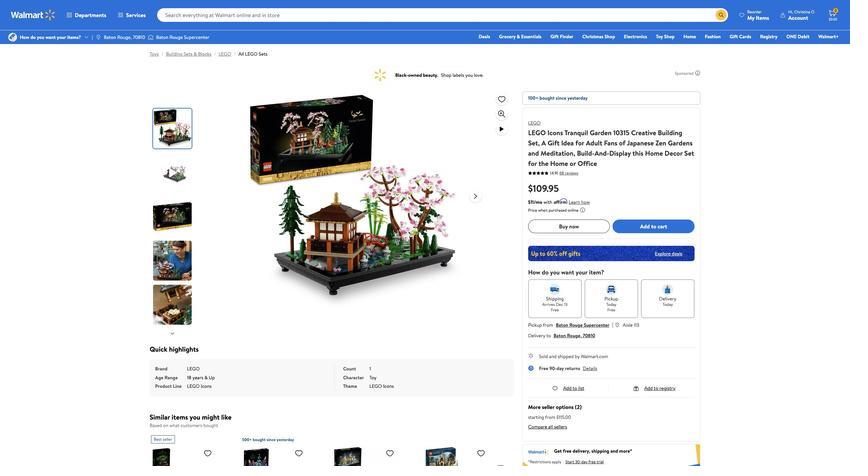 Task type: vqa. For each thing, say whether or not it's contained in the screenshot.
58 : min
no



Task type: locate. For each thing, give the bounding box(es) containing it.
icons up idea at the top right of the page
[[548, 128, 563, 137]]

your left items?
[[57, 34, 66, 41]]

1 vertical spatial your
[[576, 268, 588, 277]]

free
[[551, 307, 559, 313], [608, 307, 616, 313], [539, 366, 549, 372]]

0 horizontal spatial &
[[194, 51, 197, 57]]

bought for 500+
[[253, 437, 266, 443]]

gift
[[551, 33, 559, 40], [730, 33, 739, 40], [548, 138, 560, 148]]

free down intent image for pickup
[[608, 307, 616, 313]]

2 horizontal spatial you
[[551, 268, 560, 277]]

0 horizontal spatial shop
[[605, 33, 616, 40]]

japanese
[[627, 138, 654, 148]]

seller right more
[[542, 404, 555, 411]]

supercenter up 'baton rouge, 70810' "button" at the bottom of the page
[[584, 322, 610, 329]]

 image
[[8, 33, 17, 42], [148, 34, 153, 41]]

grocery & essentials link
[[496, 33, 545, 40]]

2 vertical spatial and
[[611, 448, 619, 455]]

gift finder
[[551, 33, 574, 40]]

icons down up
[[201, 383, 212, 390]]

i13
[[634, 322, 640, 329]]

0 vertical spatial day
[[557, 366, 564, 372]]

1 horizontal spatial  image
[[148, 34, 153, 41]]

/
[[162, 51, 163, 57], [214, 51, 216, 57], [234, 51, 236, 57]]

legal information image
[[580, 208, 586, 213]]

0 vertical spatial and
[[529, 149, 539, 158]]

creative
[[632, 128, 657, 137]]

0 vertical spatial toy
[[657, 33, 663, 40]]

shop left home link
[[665, 33, 675, 40]]

finder
[[560, 33, 574, 40]]

gift left finder
[[551, 33, 559, 40]]

2 shop from the left
[[665, 33, 675, 40]]

0 horizontal spatial delivery
[[529, 333, 546, 340]]

1 horizontal spatial lego link
[[529, 120, 541, 127]]

1 horizontal spatial do
[[542, 268, 549, 277]]

today inside pickup today free
[[607, 302, 617, 308]]

rouge up 'baton rouge, 70810' "button" at the bottom of the page
[[570, 322, 583, 329]]

2 vertical spatial bought
[[253, 437, 266, 443]]

add to registry
[[645, 385, 676, 392]]

1 shop from the left
[[605, 33, 616, 40]]

since
[[556, 95, 567, 102], [267, 437, 276, 443]]

2 horizontal spatial &
[[517, 33, 520, 40]]

services
[[126, 11, 146, 19]]

0 horizontal spatial lego icons
[[187, 383, 212, 390]]

icons inside lego lego icons tranquil garden 10315 creative building set, a gift idea for adult fans of japanese zen gardens and meditation, build-and-display this home decor set for the home or office
[[548, 128, 563, 137]]

more seller options (2) starting from $115.00 compare all sellers
[[529, 404, 582, 431]]

add
[[641, 223, 650, 230], [564, 385, 572, 392], [645, 385, 653, 392]]

add to favorites list, lego harry potter hogwarts castle and grounds 76419 building set, gift idea for adults, collectible harry potter playset, recreate iconic scenes from the wizarding world image
[[386, 450, 394, 458]]

get
[[555, 448, 562, 455]]

0 vertical spatial home
[[684, 33, 697, 40]]

1 sets from the left
[[184, 51, 193, 57]]

and left "more*"
[[611, 448, 619, 455]]

lego lego icons tranquil garden 10315 creative building set, a gift idea for adult fans of japanese zen gardens and meditation, build-and-display this home decor set for the home or office
[[529, 120, 695, 168]]

lego icons down years
[[187, 383, 212, 390]]

lego icons tranquil garden 10315 creative building set, a gift idea for adult fans of japanese zen gardens and meditation, build-and-display this home decor set for the home or office - image 3 of 8 image
[[153, 197, 193, 237]]

baton
[[104, 34, 116, 41], [156, 34, 168, 41], [556, 322, 569, 329], [554, 333, 566, 340]]

rouge, down services popup button
[[117, 34, 132, 41]]

rouge, down pickup from baton rouge supercenter |
[[568, 333, 582, 340]]

0 vertical spatial |
[[92, 34, 93, 41]]

seller inside product group
[[163, 437, 172, 443]]

1 vertical spatial you
[[551, 268, 560, 277]]

rouge
[[170, 34, 183, 41], [570, 322, 583, 329]]

add to favorites list, lego icons tranquil garden 10315 creative building set, a gift idea for adult fans of japanese zen gardens and meditation, build-and-display this home decor set for the home or office image
[[498, 95, 506, 103]]

0 horizontal spatial yesterday
[[277, 437, 294, 443]]

add to cart
[[641, 223, 668, 230]]

day left returns
[[557, 366, 564, 372]]

0 horizontal spatial  image
[[8, 33, 17, 42]]

1 horizontal spatial pickup
[[605, 296, 619, 303]]

0 horizontal spatial today
[[607, 302, 617, 308]]

today inside delivery today
[[663, 302, 673, 308]]

line
[[173, 383, 182, 390]]

quick
[[150, 345, 168, 354]]

all
[[239, 51, 244, 57]]

0 vertical spatial 70810
[[133, 34, 145, 41]]

1 today from the left
[[607, 302, 617, 308]]

1 vertical spatial yesterday
[[277, 437, 294, 443]]

1 vertical spatial building
[[658, 128, 683, 137]]

 image up the toys link
[[148, 34, 153, 41]]

home down 'zen'
[[646, 149, 664, 158]]

do up the shipping
[[542, 268, 549, 277]]

0 vertical spatial want
[[46, 34, 56, 41]]

lego inside lego age range
[[187, 366, 200, 373]]

add inside button
[[641, 223, 650, 230]]

/ right toys
[[162, 51, 163, 57]]

fashion
[[705, 33, 721, 40]]

departments
[[75, 11, 106, 19]]

baton up delivery to baton rouge, 70810
[[556, 322, 569, 329]]

want left items?
[[46, 34, 56, 41]]

 image for how
[[8, 33, 17, 42]]

1 vertical spatial pickup
[[529, 322, 542, 329]]

pickup for pickup today free
[[605, 296, 619, 303]]

0 horizontal spatial icons
[[201, 383, 212, 390]]

day inside get free delivery, shipping and more* banner
[[582, 459, 588, 465]]

1 vertical spatial rouge
[[570, 322, 583, 329]]

walmart.com
[[581, 354, 609, 360]]

supercenter inside pickup from baton rouge supercenter |
[[584, 322, 610, 329]]

& inside 18 years & up product line
[[205, 375, 208, 381]]

from up all
[[546, 414, 556, 421]]

bought right the 100+
[[540, 95, 555, 102]]

pickup for pickup from baton rouge supercenter |
[[529, 322, 542, 329]]

add to favorites list, lego icons wildflower bouquet set - artificial flowers, adult botanical collection, unique home décor piece, makes a great christmas  gift for women, men and teens, 10313 image
[[295, 450, 303, 458]]

1 vertical spatial and
[[550, 354, 557, 360]]

since up lego icons wildflower bouquet set - artificial flowers, adult botanical collection, unique home décor piece, makes a great christmas  gift for women, men and teens, 10313
[[267, 437, 276, 443]]

lego harry potter the battle of hogwarts building toy set, harry potter toy for boys and girls ages 9 and up, features a buildable castle and 6 minifigures to recreate an iconic scene, 76415 image
[[425, 447, 488, 467]]

2 product group from the left
[[242, 433, 318, 467]]

1 vertical spatial delivery
[[529, 333, 546, 340]]

rouge,
[[117, 34, 132, 41], [568, 333, 582, 340]]

bought inside product group
[[253, 437, 266, 443]]

toy inside toy theme
[[370, 375, 377, 381]]

deals
[[479, 33, 490, 40]]

1 horizontal spatial home
[[646, 149, 664, 158]]

pickup inside pickup from baton rouge supercenter |
[[529, 322, 542, 329]]

add left list
[[564, 385, 572, 392]]

from
[[543, 322, 554, 329], [546, 414, 556, 421]]

1 vertical spatial since
[[267, 437, 276, 443]]

how for how do you want your item?
[[529, 268, 541, 277]]

delivery up sold
[[529, 333, 546, 340]]

0 horizontal spatial sets
[[184, 51, 193, 57]]

& left up
[[205, 375, 208, 381]]

lego link
[[219, 51, 231, 57], [529, 120, 541, 127]]

0 horizontal spatial lego link
[[219, 51, 231, 57]]

add left registry on the bottom of the page
[[645, 385, 653, 392]]

0 vertical spatial since
[[556, 95, 567, 102]]

1 horizontal spatial free
[[551, 307, 559, 313]]

1 vertical spatial |
[[613, 321, 614, 329]]

since right the 100+
[[556, 95, 567, 102]]

lego icons tranquil garden 10315 creative building set, a gift idea for adult fans of japanese zen gardens and meditation, build-and-display this home decor set for the home or office - image 5 of 8 image
[[153, 285, 193, 325]]

lego link for lego icons tranquil garden 10315 creative building set, a gift idea for adult fans of japanese zen gardens and meditation, build-and-display this home decor set for the home or office
[[529, 120, 541, 127]]

2 horizontal spatial product group
[[425, 433, 501, 467]]

0 horizontal spatial supercenter
[[184, 34, 210, 41]]

do for how do you want your items?
[[30, 34, 36, 41]]

product group containing best seller
[[151, 433, 227, 467]]

0 horizontal spatial for
[[529, 159, 537, 168]]

departments button
[[61, 7, 112, 23]]

0 horizontal spatial since
[[267, 437, 276, 443]]

returns
[[565, 366, 581, 372]]

 image
[[96, 35, 101, 40]]

you up intent image for shipping
[[551, 268, 560, 277]]

since inside product group
[[267, 437, 276, 443]]

to
[[652, 223, 657, 230], [547, 333, 551, 340], [573, 385, 578, 392], [654, 385, 659, 392]]

&
[[517, 33, 520, 40], [194, 51, 197, 57], [205, 375, 208, 381]]

buy now button
[[529, 220, 610, 234]]

and right sold
[[550, 354, 557, 360]]

do down the walmart image
[[30, 34, 36, 41]]

0 horizontal spatial product group
[[151, 433, 227, 467]]

0 vertical spatial rouge
[[170, 34, 183, 41]]

building up 'zen'
[[658, 128, 683, 137]]

yesterday inside product group
[[277, 437, 294, 443]]

gift for gift finder
[[551, 33, 559, 40]]

1 vertical spatial for
[[529, 159, 537, 168]]

search icon image
[[719, 12, 725, 18]]

1 product group from the left
[[151, 433, 227, 467]]

lego icons down 1 at the bottom of the page
[[370, 383, 394, 390]]

0
[[835, 8, 838, 13]]

how do you want your item?
[[529, 268, 605, 277]]

0 vertical spatial yesterday
[[568, 95, 588, 102]]

today for delivery
[[663, 302, 673, 308]]

bought for 100+
[[540, 95, 555, 102]]

and down set,
[[529, 149, 539, 158]]

& left blocks
[[194, 51, 197, 57]]

to up sold
[[547, 333, 551, 340]]

add left cart
[[641, 223, 650, 230]]

(4.9)
[[550, 170, 559, 176]]

/ left all
[[234, 51, 236, 57]]

and inside banner
[[611, 448, 619, 455]]

 image down the walmart image
[[8, 33, 17, 42]]

1 lego icons from the left
[[187, 383, 212, 390]]

0 horizontal spatial |
[[92, 34, 93, 41]]

customers
[[181, 422, 202, 429]]

from up delivery to baton rouge, 70810
[[543, 322, 554, 329]]

gift right a
[[548, 138, 560, 148]]

1 vertical spatial lego link
[[529, 120, 541, 127]]

you for how do you want your items?
[[37, 34, 44, 41]]

0 horizontal spatial rouge
[[170, 34, 183, 41]]

learn
[[569, 199, 581, 206]]

fashion link
[[702, 33, 724, 40]]

0 vertical spatial seller
[[542, 404, 555, 411]]

to inside button
[[652, 223, 657, 230]]

| left the aisle
[[613, 321, 614, 329]]

for down tranquil on the right top of page
[[576, 138, 585, 148]]

or
[[570, 159, 576, 168]]

how for how do you want your items?
[[20, 34, 29, 41]]

pickup up delivery to baton rouge, 70810
[[529, 322, 542, 329]]

1 / from the left
[[162, 51, 163, 57]]

toy theme
[[343, 375, 377, 390]]

1 vertical spatial toy
[[370, 375, 377, 381]]

1 vertical spatial free
[[589, 459, 596, 465]]

rouge up building sets & blocks link
[[170, 34, 183, 41]]

2 horizontal spatial and
[[611, 448, 619, 455]]

lego icons wildflower bouquet set - artificial flowers, adult botanical collection, unique home décor piece, makes a great christmas  gift for women, men and teens, 10313 image
[[242, 447, 306, 467]]

2 horizontal spatial icons
[[548, 128, 563, 137]]

you down the walmart image
[[37, 34, 44, 41]]

free
[[563, 448, 572, 455], [589, 459, 596, 465]]

do
[[30, 34, 36, 41], [542, 268, 549, 277]]

sponsored
[[675, 70, 694, 76]]

*restrictions
[[529, 459, 551, 465]]

details
[[583, 366, 598, 372]]

to left cart
[[652, 223, 657, 230]]

shop right christmas
[[605, 33, 616, 40]]

0 horizontal spatial /
[[162, 51, 163, 57]]

1 horizontal spatial icons
[[383, 383, 394, 390]]

0 horizontal spatial toy
[[370, 375, 377, 381]]

today down intent image for pickup
[[607, 302, 617, 308]]

2 vertical spatial &
[[205, 375, 208, 381]]

reorder my items
[[748, 9, 770, 21]]

you inside the similar items you might like based on what customers bought
[[190, 413, 200, 422]]

0 vertical spatial from
[[543, 322, 554, 329]]

want
[[46, 34, 56, 41], [562, 268, 575, 277]]

my
[[748, 14, 755, 21]]

1 horizontal spatial toy
[[657, 33, 663, 40]]

icons for toy theme
[[383, 383, 394, 390]]

product group containing 500+ bought since yesterday
[[242, 433, 318, 467]]

0 horizontal spatial 70810
[[133, 34, 145, 41]]

from inside more seller options (2) starting from $115.00 compare all sellers
[[546, 414, 556, 421]]

today
[[607, 302, 617, 308], [663, 302, 673, 308]]

you up customers
[[190, 413, 200, 422]]

0 horizontal spatial bought
[[204, 422, 218, 429]]

1 vertical spatial how
[[529, 268, 541, 277]]

delivery,
[[573, 448, 591, 455]]

lego link left all
[[219, 51, 231, 57]]

home up 68
[[551, 159, 569, 168]]

gift left cards
[[730, 33, 739, 40]]

to left registry on the bottom of the page
[[654, 385, 659, 392]]

1 vertical spatial rouge,
[[568, 333, 582, 340]]

free right get
[[563, 448, 572, 455]]

2 vertical spatial home
[[551, 159, 569, 168]]

start
[[566, 459, 575, 465]]

to for registry
[[654, 385, 659, 392]]

rouge inside pickup from baton rouge supercenter |
[[570, 322, 583, 329]]

0 vertical spatial delivery
[[660, 296, 677, 303]]

day down delivery,
[[582, 459, 588, 465]]

1 horizontal spatial today
[[663, 302, 673, 308]]

bought down might
[[204, 422, 218, 429]]

free left trial
[[589, 459, 596, 465]]

sets left blocks
[[184, 51, 193, 57]]

70810 down baton rouge supercenter button
[[583, 333, 596, 340]]

bought inside the similar items you might like based on what customers bought
[[204, 422, 218, 429]]

up to sixty percent off deals. shop now. image
[[529, 246, 695, 262]]

2 horizontal spatial home
[[684, 33, 697, 40]]

1 vertical spatial do
[[542, 268, 549, 277]]

this
[[633, 149, 644, 158]]

0 horizontal spatial free
[[539, 366, 549, 372]]

2 vertical spatial you
[[190, 413, 200, 422]]

delivery down intent image for delivery
[[660, 296, 677, 303]]

0 vertical spatial free
[[563, 448, 572, 455]]

& right grocery on the top of page
[[517, 33, 520, 40]]

yesterday
[[568, 95, 588, 102], [277, 437, 294, 443]]

0 horizontal spatial do
[[30, 34, 36, 41]]

| right items?
[[92, 34, 93, 41]]

affirm image
[[554, 199, 568, 204]]

delivery to baton rouge, 70810
[[529, 333, 596, 340]]

similar items you might like based on what customers bought
[[150, 413, 232, 429]]

70810 down services at top
[[133, 34, 145, 41]]

to left list
[[573, 385, 578, 392]]

ad disclaimer and feedback image
[[696, 70, 701, 76]]

hi, christina o account
[[789, 9, 815, 21]]

cart
[[658, 223, 668, 230]]

gift for gift cards
[[730, 33, 739, 40]]

christmas
[[583, 33, 604, 40]]

add to favorites list, lego harry potter the battle of hogwarts building toy set, harry potter toy for boys and girls ages 9 and up, features a buildable castle and 6 minifigures to recreate an iconic scene, 76415 image
[[477, 450, 486, 458]]

more
[[529, 404, 541, 411]]

bought right 500+
[[253, 437, 266, 443]]

range
[[165, 375, 178, 381]]

1 vertical spatial seller
[[163, 437, 172, 443]]

your left item?
[[576, 268, 588, 277]]

pickup down intent image for pickup
[[605, 296, 619, 303]]

free left 90-
[[539, 366, 549, 372]]

registry
[[660, 385, 676, 392]]

lego icons
[[187, 383, 212, 390], [370, 383, 394, 390]]

1 horizontal spatial building
[[658, 128, 683, 137]]

free down the shipping
[[551, 307, 559, 313]]

toy right electronics "link"
[[657, 33, 663, 40]]

/ right blocks
[[214, 51, 216, 57]]

add to list button
[[553, 385, 585, 392]]

highlights
[[169, 345, 199, 354]]

0 horizontal spatial rouge,
[[117, 34, 132, 41]]

2 horizontal spatial bought
[[540, 95, 555, 102]]

want for item?
[[562, 268, 575, 277]]

gift cards link
[[727, 33, 755, 40]]

0 vertical spatial lego link
[[219, 51, 231, 57]]

baton up toys
[[156, 34, 168, 41]]

services button
[[112, 7, 152, 23]]

seller right the best
[[163, 437, 172, 443]]

0 vertical spatial for
[[576, 138, 585, 148]]

0 horizontal spatial your
[[57, 34, 66, 41]]

product group
[[151, 433, 227, 467], [242, 433, 318, 467], [425, 433, 501, 467]]

0 horizontal spatial want
[[46, 34, 56, 41]]

one debit
[[787, 33, 810, 40]]

home link
[[681, 33, 700, 40]]

1 horizontal spatial /
[[214, 51, 216, 57]]

sets right all
[[259, 51, 268, 57]]

1 horizontal spatial rouge
[[570, 322, 583, 329]]

1 horizontal spatial how
[[529, 268, 541, 277]]

toy down 1 at the bottom of the page
[[370, 375, 377, 381]]

building down baton rouge supercenter
[[166, 51, 183, 57]]

1 vertical spatial supercenter
[[584, 322, 610, 329]]

learn how button
[[569, 199, 590, 206]]

1 horizontal spatial and
[[550, 354, 557, 360]]

sellers
[[555, 424, 568, 431]]

1 horizontal spatial bought
[[253, 437, 266, 443]]

registry
[[761, 33, 778, 40]]

your
[[57, 34, 66, 41], [576, 268, 588, 277]]

clear search field text image
[[708, 12, 714, 18]]

0 $0.00
[[829, 8, 838, 22]]

lego link up set,
[[529, 120, 541, 127]]

today down intent image for delivery
[[663, 302, 673, 308]]

baton rouge, 70810 button
[[554, 333, 596, 340]]

delivery for to
[[529, 333, 546, 340]]

2 today from the left
[[663, 302, 673, 308]]

like
[[221, 413, 232, 422]]

for left the
[[529, 159, 537, 168]]

2 lego icons from the left
[[370, 383, 394, 390]]

1 horizontal spatial want
[[562, 268, 575, 277]]

toy
[[657, 33, 663, 40], [370, 375, 377, 381]]

want left item?
[[562, 268, 575, 277]]

1 horizontal spatial you
[[190, 413, 200, 422]]

1 horizontal spatial &
[[205, 375, 208, 381]]

to for list
[[573, 385, 578, 392]]

home left fashion
[[684, 33, 697, 40]]

1 horizontal spatial |
[[613, 321, 614, 329]]

seller inside more seller options (2) starting from $115.00 compare all sellers
[[542, 404, 555, 411]]

supercenter up blocks
[[184, 34, 210, 41]]

1 horizontal spatial seller
[[542, 404, 555, 411]]

icons right toy theme
[[383, 383, 394, 390]]

next media item image
[[472, 192, 480, 201]]

0 vertical spatial your
[[57, 34, 66, 41]]

best
[[154, 437, 162, 443]]

based
[[150, 422, 162, 429]]

10315
[[614, 128, 630, 137]]



Task type: describe. For each thing, give the bounding box(es) containing it.
shop for toy shop
[[665, 33, 675, 40]]

options
[[556, 404, 574, 411]]

18 years & up product line
[[155, 375, 215, 390]]

apply
[[552, 459, 562, 465]]

gift inside lego lego icons tranquil garden 10315 creative building set, a gift idea for adult fans of japanese zen gardens and meditation, build-and-display this home decor set for the home or office
[[548, 138, 560, 148]]

a
[[542, 138, 546, 148]]

purchased
[[549, 208, 567, 213]]

0 horizontal spatial free
[[563, 448, 572, 455]]

on
[[163, 422, 168, 429]]

list
[[579, 385, 585, 392]]

68
[[560, 170, 564, 176]]

add to favorites list, lego icons bonsai tree building set, features cherry blossom flowers, diy plant model for adults, creative gift for home décor and office art, botanical collection design kit, 10281 image
[[204, 450, 212, 458]]

0 vertical spatial &
[[517, 33, 520, 40]]

1 vertical spatial home
[[646, 149, 664, 158]]

brand
[[155, 366, 168, 373]]

lego icons for toy
[[370, 383, 394, 390]]

account
[[789, 14, 809, 21]]

now
[[570, 223, 579, 230]]

lego link for /
[[219, 51, 231, 57]]

1 horizontal spatial for
[[576, 138, 585, 148]]

pickup today free
[[605, 296, 619, 313]]

your for items?
[[57, 34, 66, 41]]

building sets & blocks link
[[166, 51, 212, 57]]

registry link
[[758, 33, 781, 40]]

baton down pickup from baton rouge supercenter |
[[554, 333, 566, 340]]

0 vertical spatial rouge,
[[117, 34, 132, 41]]

baton inside pickup from baton rouge supercenter |
[[556, 322, 569, 329]]

(4.9) 68 reviews
[[550, 170, 579, 176]]

free inside pickup today free
[[608, 307, 616, 313]]

toy shop link
[[653, 33, 678, 40]]

walmart image
[[11, 10, 55, 21]]

shop for christmas shop
[[605, 33, 616, 40]]

1 horizontal spatial rouge,
[[568, 333, 582, 340]]

cards
[[740, 33, 752, 40]]

electronics link
[[621, 33, 651, 40]]

walmart+ link
[[816, 33, 843, 40]]

free 90-day returns details
[[539, 366, 598, 372]]

add to list
[[564, 385, 585, 392]]

3 product group from the left
[[425, 433, 501, 467]]

view video image
[[498, 125, 506, 133]]

explore deals link
[[653, 248, 686, 260]]

0 vertical spatial building
[[166, 51, 183, 57]]

*restrictions apply
[[529, 459, 562, 465]]

2 sets from the left
[[259, 51, 268, 57]]

count
[[343, 366, 356, 373]]

3 / from the left
[[234, 51, 236, 57]]

set
[[685, 149, 695, 158]]

lego icons tranquil garden 10315 creative building set, a gift idea for adult fans of japanese zen gardens and meditation, build-and-display this home decor set for the home or office - image 4 of 8 image
[[153, 241, 193, 281]]

from inside pickup from baton rouge supercenter |
[[543, 322, 554, 329]]

building inside lego lego icons tranquil garden 10315 creative building set, a gift idea for adult fans of japanese zen gardens and meditation, build-and-display this home decor set for the home or office
[[658, 128, 683, 137]]

more*
[[620, 448, 633, 455]]

shipping
[[592, 448, 610, 455]]

seller for more
[[542, 404, 555, 411]]

500+ bought since yesterday
[[242, 437, 294, 443]]

intent image for delivery image
[[663, 284, 674, 295]]

blocks
[[198, 51, 212, 57]]

intent image for pickup image
[[606, 284, 617, 295]]

you for similar items you might like based on what customers bought
[[190, 413, 200, 422]]

one debit link
[[784, 33, 813, 40]]

electronics
[[624, 33, 648, 40]]

to for cart
[[652, 223, 657, 230]]

with
[[544, 199, 553, 206]]

since for 100+
[[556, 95, 567, 102]]

do for how do you want your item?
[[542, 268, 549, 277]]

gift finder link
[[548, 33, 577, 40]]

grocery
[[499, 33, 516, 40]]

aisle
[[623, 322, 633, 329]]

and inside lego lego icons tranquil garden 10315 creative building set, a gift idea for adult fans of japanese zen gardens and meditation, build-and-display this home decor set for the home or office
[[529, 149, 539, 158]]

build-
[[577, 149, 595, 158]]

day for 90-
[[557, 366, 564, 372]]

add for add to cart
[[641, 223, 650, 230]]

1 vertical spatial &
[[194, 51, 197, 57]]

toy for toy theme
[[370, 375, 377, 381]]

how do you want your items?
[[20, 34, 81, 41]]

get free delivery, shipping and more* banner
[[523, 445, 701, 467]]

icons for 18 years & up product line
[[201, 383, 212, 390]]

idea
[[562, 138, 574, 148]]

yesterday for 500+ bought since yesterday
[[277, 437, 294, 443]]

lego icons tranquil garden 10315 creative building set, a gift idea for adult fans of japanese zen gardens and meditation, build-and-display this home decor set for the home or office image
[[245, 92, 464, 310]]

zoom image modal image
[[498, 110, 506, 118]]

lego icons for 18
[[187, 383, 212, 390]]

christina
[[795, 9, 811, 15]]

intent image for shipping image
[[550, 284, 561, 295]]

1 vertical spatial 70810
[[583, 333, 596, 340]]

theme
[[343, 383, 357, 390]]

garden
[[590, 128, 612, 137]]

display
[[610, 149, 631, 158]]

age
[[155, 375, 164, 381]]

o
[[812, 9, 815, 15]]

what
[[170, 422, 180, 429]]

add to registry button
[[634, 385, 676, 392]]

100+ bought since yesterday
[[529, 95, 588, 102]]

lego icons tranquil garden 10315 creative building set, a gift idea for adult fans of japanese zen gardens and meditation, build-and-display this home decor set for the home or office - image 1 of 8 image
[[153, 109, 193, 149]]

lego icons tranquil garden 10315 creative building set, a gift idea for adult fans of japanese zen gardens and meditation, build-and-display this home decor set for the home or office - image 2 of 8 image
[[153, 153, 193, 193]]

trial
[[597, 459, 604, 465]]

0 vertical spatial supercenter
[[184, 34, 210, 41]]

items
[[756, 14, 770, 21]]

1
[[370, 366, 371, 373]]

yesterday for 100+ bought since yesterday
[[568, 95, 588, 102]]

0 horizontal spatial home
[[551, 159, 569, 168]]

office
[[578, 159, 598, 168]]

fans
[[604, 138, 618, 148]]

items?
[[67, 34, 81, 41]]

next slide for similar items you might like list image
[[493, 466, 509, 467]]

reorder
[[748, 9, 762, 15]]

1 horizontal spatial free
[[589, 459, 596, 465]]

add for add to registry
[[645, 385, 653, 392]]

to for baton
[[547, 333, 551, 340]]

gardens
[[668, 138, 693, 148]]

free inside shipping arrives dec 13 free
[[551, 307, 559, 313]]

baton down "departments"
[[104, 34, 116, 41]]

decor
[[665, 149, 683, 158]]

lego icons bonsai tree building set, features cherry blossom flowers, diy plant model for adults, creative gift for home décor and office art, botanical collection design kit, 10281 image
[[151, 447, 215, 467]]

all
[[549, 424, 553, 431]]

want for items?
[[46, 34, 56, 41]]

today for pickup
[[607, 302, 617, 308]]

2 / from the left
[[214, 51, 216, 57]]

delivery today
[[660, 296, 677, 308]]

shipping
[[547, 296, 564, 303]]

gift cards
[[730, 33, 752, 40]]

add for add to list
[[564, 385, 572, 392]]

item?
[[589, 268, 605, 277]]

walmart plus image
[[529, 448, 549, 457]]

online
[[568, 208, 579, 213]]

100+
[[529, 95, 539, 102]]

$109.95
[[529, 182, 559, 195]]

might
[[202, 413, 220, 422]]

grocery & essentials
[[499, 33, 542, 40]]

of
[[620, 138, 626, 148]]

you for how do you want your item?
[[551, 268, 560, 277]]

the
[[539, 159, 549, 168]]

delivery for today
[[660, 296, 677, 303]]

compare
[[529, 424, 548, 431]]

your for item?
[[576, 268, 588, 277]]

details button
[[583, 366, 598, 372]]

Walmart Site-Wide search field
[[157, 8, 729, 22]]

sold
[[539, 354, 548, 360]]

up
[[209, 375, 215, 381]]

since for 500+
[[267, 437, 276, 443]]

day for 30-
[[582, 459, 588, 465]]

Search search field
[[157, 8, 729, 22]]

one
[[787, 33, 797, 40]]

baton rouge, 70810
[[104, 34, 145, 41]]

aisle i13
[[623, 322, 640, 329]]

seller for best
[[163, 437, 172, 443]]

lego harry potter hogwarts castle and grounds 76419 building set, gift idea for adults, collectible harry potter playset, recreate iconic scenes from the wizarding world image
[[334, 447, 397, 467]]

next image image
[[170, 331, 175, 337]]

christmas shop link
[[580, 33, 619, 40]]

 image for baton
[[148, 34, 153, 41]]

deals
[[672, 250, 683, 257]]

toy for toy shop
[[657, 33, 663, 40]]



